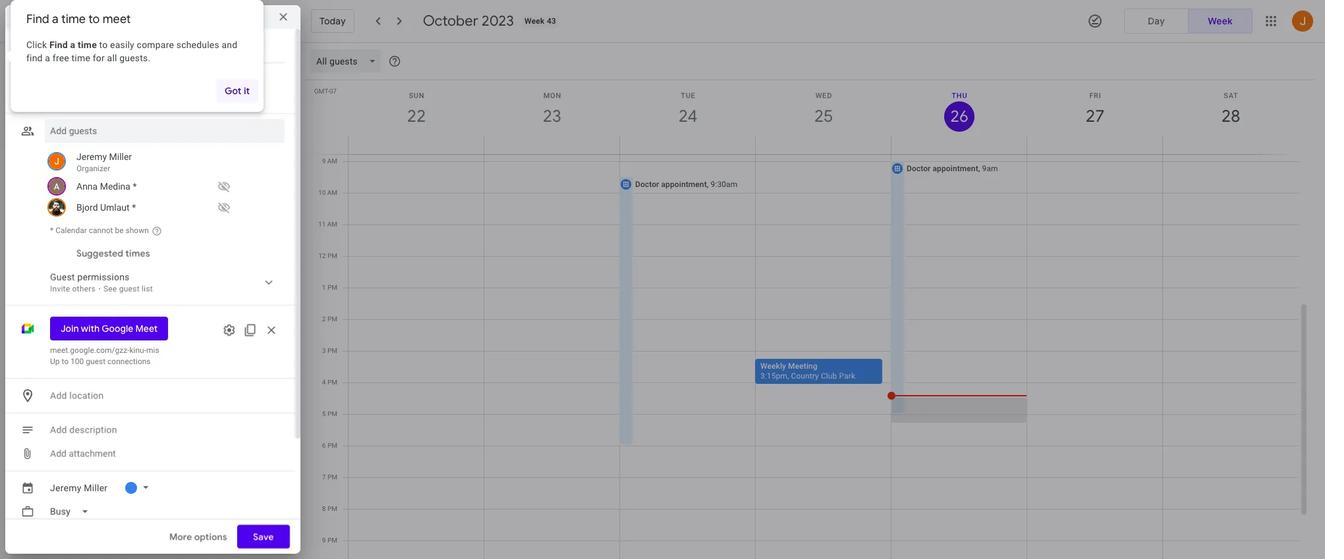 Task type: vqa. For each thing, say whether or not it's contained in the screenshot.
thu
no



Task type: describe. For each thing, give the bounding box(es) containing it.
time inside to easily compare schedules and find a free time for all guests.
[[72, 53, 90, 63]]

9 am
[[322, 158, 337, 165]]

join
[[61, 323, 79, 335]]

1 vertical spatial find
[[49, 40, 68, 50]]

a inside to easily compare schedules and find a free time for all guests.
[[45, 53, 50, 63]]

100
[[71, 357, 84, 366]]

club
[[821, 372, 837, 381]]

easily
[[110, 40, 134, 50]]

10
[[318, 189, 326, 196]]

* calendar cannot be shown
[[50, 226, 149, 235]]

Day radio
[[1124, 9, 1189, 34]]

with
[[81, 323, 100, 335]]

add attachment button
[[45, 442, 121, 466]]

kinu-
[[129, 346, 146, 355]]

11
[[318, 221, 326, 228]]

meet
[[103, 12, 131, 27]]

7 column header from the left
[[1162, 80, 1299, 154]]

day
[[1148, 15, 1165, 27]]

, inside 'weekly meeting 3:15pm , country club park'
[[787, 372, 789, 381]]

am for 11 am
[[327, 221, 337, 228]]

find a time to meet alert dialog
[[11, 0, 264, 112]]

Week radio
[[1188, 9, 1253, 34]]

google
[[102, 323, 133, 335]]

shown
[[126, 226, 149, 235]]

weekly
[[760, 362, 786, 371]]

up
[[50, 357, 60, 366]]

4
[[322, 379, 326, 386]]

5 column header from the left
[[891, 80, 1027, 154]]

6
[[322, 442, 326, 449]]

1
[[322, 284, 326, 291]]

2023
[[482, 12, 514, 30]]

pm for 12 pm
[[327, 252, 337, 260]]

12
[[318, 252, 326, 260]]

today button
[[311, 9, 354, 33]]

for
[[93, 53, 105, 63]]

9am
[[982, 164, 998, 173]]

2 column header from the left
[[484, 80, 620, 154]]

9:30am
[[711, 180, 738, 189]]

anna medina tree item
[[45, 176, 285, 197]]

week for week 43
[[525, 16, 545, 26]]

appointment for 9:30am
[[661, 180, 707, 189]]

add
[[50, 449, 67, 459]]

0 vertical spatial a
[[52, 12, 58, 27]]

doctor appointment , 9am
[[907, 164, 998, 173]]

8
[[322, 505, 326, 513]]

jeremy miller
[[50, 483, 108, 494]]

12 pm
[[318, 252, 337, 260]]

2 pm
[[322, 316, 337, 323]]

option group containing day
[[1124, 9, 1253, 34]]

join with google meet
[[61, 323, 158, 335]]

9 for 9 pm
[[322, 537, 326, 544]]

* for bjord umlaut *
[[132, 202, 136, 213]]

bjord umlaut tree item
[[45, 197, 285, 218]]

1 column header from the left
[[348, 80, 484, 154]]

mis
[[146, 346, 159, 355]]

connections
[[107, 357, 151, 366]]

week for week
[[1208, 15, 1233, 27]]

pm for 2 pm
[[327, 316, 337, 323]]

grid containing doctor appointment
[[306, 43, 1309, 559]]

5 pm
[[322, 411, 337, 418]]

pm for 7 pm
[[327, 474, 337, 481]]

compare
[[137, 40, 174, 50]]

4 column header from the left
[[755, 80, 892, 154]]

appointment for 9am
[[933, 164, 978, 173]]

0 horizontal spatial find
[[26, 12, 49, 27]]

3:15pm
[[760, 372, 787, 381]]

10 am
[[318, 189, 337, 196]]

pm for 4 pm
[[327, 379, 337, 386]]

week 43
[[525, 16, 556, 26]]

07
[[329, 88, 337, 95]]

schedules
[[176, 40, 219, 50]]

8 pm
[[322, 505, 337, 513]]

gmt-07
[[314, 88, 337, 95]]

6 column header from the left
[[1027, 80, 1163, 154]]



Task type: locate. For each thing, give the bounding box(es) containing it.
3 pm from the top
[[327, 316, 337, 323]]

1 vertical spatial appointment
[[661, 180, 707, 189]]

1 horizontal spatial doctor
[[907, 164, 931, 173]]

calendar
[[55, 226, 87, 235]]

, left '9:30am'
[[707, 180, 709, 189]]

miller for jeremy miller organizer
[[109, 152, 132, 162]]

0 vertical spatial time
[[61, 12, 86, 27]]

time left "for"
[[72, 53, 90, 63]]

jeremy for jeremy miller
[[50, 483, 81, 494]]

5 pm from the top
[[327, 379, 337, 386]]

1 vertical spatial jeremy
[[50, 483, 81, 494]]

Add title text field
[[50, 42, 285, 62]]

all
[[107, 53, 117, 63]]

2 am from the top
[[327, 189, 337, 196]]

* left calendar
[[50, 226, 53, 235]]

1 horizontal spatial miller
[[109, 152, 132, 162]]

1 vertical spatial a
[[70, 40, 75, 50]]

country
[[791, 372, 819, 381]]

am for 9 am
[[327, 158, 337, 165]]

pm for 9 pm
[[327, 537, 337, 544]]

to inside meet.google.com/gzz-kinu-mis up to 100 guest connections
[[62, 357, 69, 366]]

0 vertical spatial to
[[89, 12, 100, 27]]

pm right the 8
[[327, 505, 337, 513]]

appointment left '9:30am'
[[661, 180, 707, 189]]

0 vertical spatial ,
[[978, 164, 980, 173]]

3 pm
[[322, 347, 337, 355]]

*
[[133, 181, 137, 192], [132, 202, 136, 213], [50, 226, 53, 235]]

miller down attachment
[[84, 483, 108, 494]]

column header
[[348, 80, 484, 154], [484, 80, 620, 154], [619, 80, 756, 154], [755, 80, 892, 154], [891, 80, 1027, 154], [1027, 80, 1163, 154], [1162, 80, 1299, 154]]

cannot
[[89, 226, 113, 235]]

9 pm from the top
[[327, 505, 337, 513]]

pm right 6
[[327, 442, 337, 449]]

, left 9am at the top right of page
[[978, 164, 980, 173]]

pm right 3 at the left bottom of the page
[[327, 347, 337, 355]]

miller inside jeremy miller organizer
[[109, 152, 132, 162]]

4 pm from the top
[[327, 347, 337, 355]]

* for anna medina *
[[133, 181, 137, 192]]

1 vertical spatial miller
[[84, 483, 108, 494]]

0 vertical spatial find
[[26, 12, 49, 27]]

pm right 1 at left bottom
[[327, 284, 337, 291]]

be
[[115, 226, 124, 235]]

am right 11
[[327, 221, 337, 228]]

0 horizontal spatial doctor
[[635, 180, 659, 189]]

* right umlaut
[[132, 202, 136, 213]]

, for 9:30am
[[707, 180, 709, 189]]

1 9 from the top
[[322, 158, 326, 165]]

doctor for doctor appointment , 9am
[[907, 164, 931, 173]]

anna medina *
[[76, 181, 137, 192]]

meet.google.com/gzz-kinu-mis up to 100 guest connections
[[50, 346, 159, 366]]

pm
[[327, 252, 337, 260], [327, 284, 337, 291], [327, 316, 337, 323], [327, 347, 337, 355], [327, 379, 337, 386], [327, 411, 337, 418], [327, 442, 337, 449], [327, 474, 337, 481], [327, 505, 337, 513], [327, 537, 337, 544]]

to up "for"
[[99, 40, 108, 50]]

to left "meet"
[[89, 12, 100, 27]]

1 pm from the top
[[327, 252, 337, 260]]

0 vertical spatial miller
[[109, 152, 132, 162]]

jeremy
[[76, 152, 107, 162], [50, 483, 81, 494]]

find
[[26, 53, 43, 63]]

* inside bjord umlaut tree item
[[132, 202, 136, 213]]

guests invited to this event. tree
[[45, 148, 285, 218]]

find a time to meet
[[26, 12, 131, 27]]

1 vertical spatial time
[[78, 40, 97, 50]]

weekly meeting 3:15pm , country club park
[[760, 362, 855, 381]]

1 vertical spatial am
[[327, 189, 337, 196]]

find up free
[[49, 40, 68, 50]]

7 pm
[[322, 474, 337, 481]]

0 horizontal spatial ,
[[707, 180, 709, 189]]

1 vertical spatial to
[[99, 40, 108, 50]]

jeremy down add
[[50, 483, 81, 494]]

bjord
[[76, 202, 98, 213]]

0 vertical spatial doctor
[[907, 164, 931, 173]]

2 vertical spatial ,
[[787, 372, 789, 381]]

a
[[52, 12, 58, 27], [70, 40, 75, 50], [45, 53, 50, 63]]

organizer
[[76, 164, 110, 173]]

guests.
[[119, 53, 150, 63]]

jeremy inside jeremy miller organizer
[[76, 152, 107, 162]]

4 pm
[[322, 379, 337, 386]]

10 pm from the top
[[327, 537, 337, 544]]

0 vertical spatial 9
[[322, 158, 326, 165]]

miller up organizer
[[109, 152, 132, 162]]

, left country
[[787, 372, 789, 381]]

6 pm
[[322, 442, 337, 449]]

park
[[839, 372, 855, 381]]

2 horizontal spatial ,
[[978, 164, 980, 173]]

pm for 3 pm
[[327, 347, 337, 355]]

2 pm from the top
[[327, 284, 337, 291]]

appointment left 9am at the top right of page
[[933, 164, 978, 173]]

2 vertical spatial to
[[62, 357, 69, 366]]

5
[[322, 411, 326, 418]]

doctor appointment , 9:30am
[[635, 180, 738, 189]]

1 vertical spatial ,
[[707, 180, 709, 189]]

2 vertical spatial *
[[50, 226, 53, 235]]

jeremy miller organizer
[[76, 152, 132, 173]]

pm right 4
[[327, 379, 337, 386]]

pm down 8 pm
[[327, 537, 337, 544]]

2
[[322, 316, 326, 323]]

,
[[978, 164, 980, 173], [707, 180, 709, 189], [787, 372, 789, 381]]

7
[[322, 474, 326, 481]]

doctor for doctor appointment , 9:30am
[[635, 180, 659, 189]]

11 am
[[318, 221, 337, 228]]

2 vertical spatial am
[[327, 221, 337, 228]]

9 down the 8
[[322, 537, 326, 544]]

medina
[[100, 181, 130, 192]]

1 vertical spatial doctor
[[635, 180, 659, 189]]

to right "up"
[[62, 357, 69, 366]]

october 2023
[[423, 12, 514, 30]]

a down find a time to meet
[[70, 40, 75, 50]]

3 column header from the left
[[619, 80, 756, 154]]

pm for 1 pm
[[327, 284, 337, 291]]

pm right 2
[[327, 316, 337, 323]]

1 pm
[[322, 284, 337, 291]]

1 horizontal spatial appointment
[[933, 164, 978, 173]]

pm right 12
[[327, 252, 337, 260]]

, for 9am
[[978, 164, 980, 173]]

2 vertical spatial time
[[72, 53, 90, 63]]

pm for 5 pm
[[327, 411, 337, 418]]

2 horizontal spatial a
[[70, 40, 75, 50]]

7 pm from the top
[[327, 442, 337, 449]]

3 am from the top
[[327, 221, 337, 228]]

find up click
[[26, 12, 49, 27]]

meet.google.com/gzz-
[[50, 346, 129, 355]]

2 9 from the top
[[322, 537, 326, 544]]

0 horizontal spatial miller
[[84, 483, 108, 494]]

0 vertical spatial am
[[327, 158, 337, 165]]

9
[[322, 158, 326, 165], [322, 537, 326, 544]]

find
[[26, 12, 49, 27], [49, 40, 68, 50]]

free
[[53, 53, 69, 63]]

9 for 9 am
[[322, 158, 326, 165]]

9 pm
[[322, 537, 337, 544]]

0 horizontal spatial a
[[45, 53, 50, 63]]

9 up 10
[[322, 158, 326, 165]]

add attachment
[[50, 449, 116, 459]]

to easily compare schedules and find a free time for all guests.
[[26, 40, 237, 63]]

a right find
[[45, 53, 50, 63]]

umlaut
[[100, 202, 130, 213]]

jeremy miller, organizer tree item
[[45, 148, 285, 176]]

0 horizontal spatial week
[[525, 16, 545, 26]]

am up the 10 am
[[327, 158, 337, 165]]

and
[[222, 40, 237, 50]]

week
[[1208, 15, 1233, 27], [525, 16, 545, 26]]

jeremy for jeremy miller organizer
[[76, 152, 107, 162]]

to inside to easily compare schedules and find a free time for all guests.
[[99, 40, 108, 50]]

0 horizontal spatial appointment
[[661, 180, 707, 189]]

0 vertical spatial *
[[133, 181, 137, 192]]

pm right 7
[[327, 474, 337, 481]]

pm right 5
[[327, 411, 337, 418]]

jeremy up organizer
[[76, 152, 107, 162]]

meeting
[[788, 362, 818, 371]]

miller for jeremy miller
[[84, 483, 108, 494]]

grid
[[306, 43, 1309, 559]]

week inside week radio
[[1208, 15, 1233, 27]]

1 horizontal spatial find
[[49, 40, 68, 50]]

0 vertical spatial appointment
[[933, 164, 978, 173]]

8 pm from the top
[[327, 474, 337, 481]]

0 vertical spatial jeremy
[[76, 152, 107, 162]]

click
[[26, 40, 47, 50]]

today
[[320, 15, 346, 27]]

time up "for"
[[78, 40, 97, 50]]

3
[[322, 347, 326, 355]]

meet
[[135, 323, 158, 335]]

1 vertical spatial *
[[132, 202, 136, 213]]

october
[[423, 12, 478, 30]]

* right medina on the left of the page
[[133, 181, 137, 192]]

pm for 8 pm
[[327, 505, 337, 513]]

appointment
[[933, 164, 978, 173], [661, 180, 707, 189]]

am for 10 am
[[327, 189, 337, 196]]

guest
[[86, 357, 106, 366]]

6 pm from the top
[[327, 411, 337, 418]]

gmt-
[[314, 88, 329, 95]]

anna
[[76, 181, 98, 192]]

am right 10
[[327, 189, 337, 196]]

miller
[[109, 152, 132, 162], [84, 483, 108, 494]]

* inside anna medina tree item
[[133, 181, 137, 192]]

to
[[89, 12, 100, 27], [99, 40, 108, 50], [62, 357, 69, 366]]

week right day "option"
[[1208, 15, 1233, 27]]

click find a time
[[26, 40, 97, 50]]

week left 43
[[525, 16, 545, 26]]

attachment
[[69, 449, 116, 459]]

bjord umlaut *
[[76, 202, 136, 213]]

1 am from the top
[[327, 158, 337, 165]]

time
[[61, 12, 86, 27], [78, 40, 97, 50], [72, 53, 90, 63]]

43
[[547, 16, 556, 26]]

doctor
[[907, 164, 931, 173], [635, 180, 659, 189]]

join with google meet link
[[50, 317, 168, 341]]

2 vertical spatial a
[[45, 53, 50, 63]]

1 horizontal spatial ,
[[787, 372, 789, 381]]

option group
[[1124, 9, 1253, 34]]

1 horizontal spatial week
[[1208, 15, 1233, 27]]

1 horizontal spatial a
[[52, 12, 58, 27]]

a up click find a time
[[52, 12, 58, 27]]

1 vertical spatial 9
[[322, 537, 326, 544]]

pm for 6 pm
[[327, 442, 337, 449]]

time up click find a time
[[61, 12, 86, 27]]



